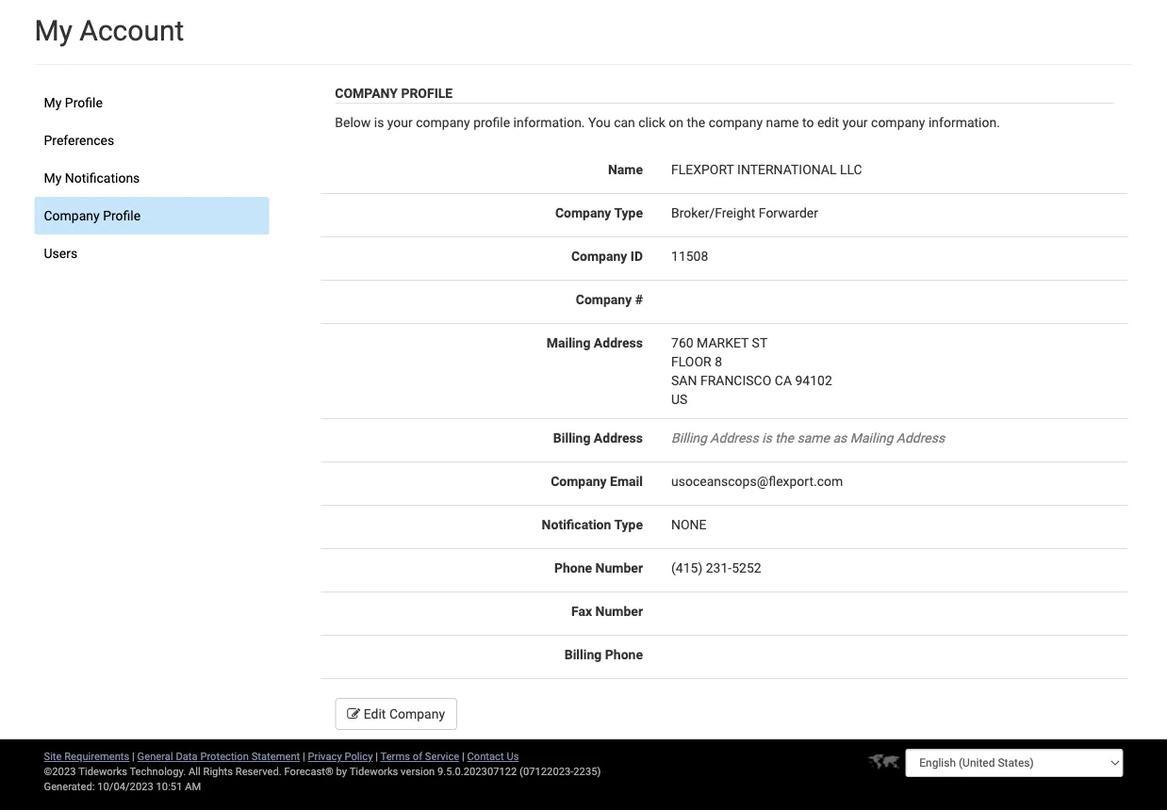 Task type: vqa. For each thing, say whether or not it's contained in the screenshot.
LLC
yes



Task type: locate. For each thing, give the bounding box(es) containing it.
address
[[594, 335, 643, 351], [594, 430, 643, 446], [710, 430, 759, 446], [897, 430, 945, 446]]

1 horizontal spatial company profile
[[335, 85, 453, 101]]

1 your from the left
[[387, 115, 413, 130]]

1 vertical spatial the
[[775, 430, 794, 446]]

address up usoceanscops@flexport.com
[[710, 430, 759, 446]]

is
[[374, 115, 384, 130], [762, 430, 772, 446]]

0 vertical spatial phone
[[554, 561, 592, 576]]

number right the fax
[[596, 604, 643, 620]]

your right below at the left of the page
[[387, 115, 413, 130]]

floor
[[671, 354, 712, 370]]

company left profile
[[416, 115, 470, 130]]

10/04/2023
[[97, 781, 154, 794]]

notification
[[542, 517, 611, 533]]

company
[[335, 85, 398, 101], [555, 205, 611, 221], [44, 208, 100, 223], [571, 248, 627, 264], [576, 292, 632, 307], [551, 474, 607, 489], [389, 707, 445, 722]]

address down company #
[[594, 335, 643, 351]]

the left same
[[775, 430, 794, 446]]

company up company id
[[555, 205, 611, 221]]

2 horizontal spatial company
[[871, 115, 926, 130]]

is right below at the left of the page
[[374, 115, 384, 130]]

2 horizontal spatial profile
[[401, 85, 453, 101]]

2 number from the top
[[596, 604, 643, 620]]

company inside button
[[389, 707, 445, 722]]

0 horizontal spatial information.
[[514, 115, 585, 130]]

billing up company email
[[553, 430, 591, 446]]

type down 'name'
[[614, 205, 643, 221]]

1 vertical spatial type
[[614, 517, 643, 533]]

my account
[[34, 14, 184, 47]]

the right on
[[687, 115, 706, 130]]

address for mailing address
[[594, 335, 643, 351]]

1 vertical spatial my
[[44, 95, 62, 110]]

2 vertical spatial my
[[44, 170, 62, 186]]

the
[[687, 115, 706, 130], [775, 430, 794, 446]]

phone down fax number
[[605, 647, 643, 663]]

| left general
[[132, 751, 135, 763]]

usoceanscops@flexport.com
[[671, 474, 843, 489]]

my up preferences
[[44, 95, 62, 110]]

broker/freight forwarder
[[671, 205, 819, 221]]

technology.
[[130, 766, 186, 778]]

requirements
[[64, 751, 129, 763]]

data
[[176, 751, 198, 763]]

address for billing address is the same as mailing address
[[710, 430, 759, 446]]

site
[[44, 751, 62, 763]]

address up email
[[594, 430, 643, 446]]

mailing down company #
[[547, 335, 591, 351]]

below
[[335, 115, 371, 130]]

can
[[614, 115, 635, 130]]

5252
[[732, 561, 762, 576]]

flexport
[[671, 162, 734, 177]]

number
[[596, 561, 643, 576], [596, 604, 643, 620]]

| up 9.5.0.202307122
[[462, 751, 465, 763]]

type down email
[[614, 517, 643, 533]]

company profile
[[335, 85, 453, 101], [44, 208, 141, 223]]

0 horizontal spatial your
[[387, 115, 413, 130]]

your right edit
[[843, 115, 868, 130]]

preferences
[[44, 132, 114, 148]]

company right edit
[[871, 115, 926, 130]]

mailing
[[547, 335, 591, 351], [850, 430, 893, 446]]

1 horizontal spatial profile
[[103, 208, 141, 223]]

my down preferences
[[44, 170, 62, 186]]

company profile up below at the left of the page
[[335, 85, 453, 101]]

edit company button
[[335, 699, 457, 731]]

760
[[671, 335, 694, 351]]

number for fax number
[[596, 604, 643, 620]]

0 vertical spatial company profile
[[335, 85, 453, 101]]

notifications
[[65, 170, 140, 186]]

1 vertical spatial phone
[[605, 647, 643, 663]]

1 horizontal spatial information.
[[929, 115, 1000, 130]]

0 horizontal spatial phone
[[554, 561, 592, 576]]

©2023 tideworks
[[44, 766, 127, 778]]

(415)
[[671, 561, 703, 576]]

flexport international llc
[[671, 162, 863, 177]]

phone
[[554, 561, 592, 576], [605, 647, 643, 663]]

company id
[[571, 248, 643, 264]]

profile
[[401, 85, 453, 101], [65, 95, 103, 110], [103, 208, 141, 223]]

0 vertical spatial type
[[614, 205, 643, 221]]

0 vertical spatial is
[[374, 115, 384, 130]]

profile
[[474, 115, 510, 130]]

0 vertical spatial my
[[34, 14, 73, 47]]

1 vertical spatial company profile
[[44, 208, 141, 223]]

0 vertical spatial the
[[687, 115, 706, 130]]

terms of service link
[[381, 751, 459, 763]]

by
[[336, 766, 347, 778]]

billing address is the same as mailing address
[[671, 430, 945, 446]]

company
[[416, 115, 470, 130], [709, 115, 763, 130], [871, 115, 926, 130]]

company left name
[[709, 115, 763, 130]]

3 company from the left
[[871, 115, 926, 130]]

| up tideworks
[[376, 751, 378, 763]]

11508
[[671, 248, 708, 264]]

type for company type
[[614, 205, 643, 221]]

llc
[[840, 162, 863, 177]]

forwarder
[[759, 205, 819, 221]]

on
[[669, 115, 684, 130]]

1 horizontal spatial mailing
[[850, 430, 893, 446]]

0 vertical spatial number
[[596, 561, 643, 576]]

broker/freight
[[671, 205, 756, 221]]

mailing right as
[[850, 430, 893, 446]]

0 horizontal spatial the
[[687, 115, 706, 130]]

protection
[[200, 751, 249, 763]]

0 horizontal spatial company
[[416, 115, 470, 130]]

address for billing address
[[594, 430, 643, 446]]

billing phone
[[565, 647, 643, 663]]

number up fax number
[[596, 561, 643, 576]]

my notifications
[[44, 170, 140, 186]]

1 vertical spatial mailing
[[850, 430, 893, 446]]

my up my profile
[[34, 14, 73, 47]]

company profile down my notifications
[[44, 208, 141, 223]]

as
[[833, 430, 847, 446]]

mailing address
[[547, 335, 643, 351]]

statement
[[251, 751, 300, 763]]

0 horizontal spatial profile
[[65, 95, 103, 110]]

company email
[[551, 474, 643, 489]]

site requirements | general data protection statement | privacy policy | terms of service | contact us ©2023 tideworks technology. all rights reserved. forecast® by tideworks version 9.5.0.202307122 (07122023-2235) generated: 10/04/2023 10:51 am
[[44, 751, 601, 794]]

1 vertical spatial number
[[596, 604, 643, 620]]

(415) 231-5252
[[671, 561, 762, 576]]

company right edit on the bottom of the page
[[389, 707, 445, 722]]

|
[[132, 751, 135, 763], [303, 751, 305, 763], [376, 751, 378, 763], [462, 751, 465, 763]]

2 information. from the left
[[929, 115, 1000, 130]]

billing down us
[[671, 430, 707, 446]]

edit
[[364, 707, 386, 722]]

1 type from the top
[[614, 205, 643, 221]]

address right as
[[897, 430, 945, 446]]

2 | from the left
[[303, 751, 305, 763]]

st
[[752, 335, 768, 351]]

0 vertical spatial mailing
[[547, 335, 591, 351]]

1 information. from the left
[[514, 115, 585, 130]]

billing down the fax
[[565, 647, 602, 663]]

us
[[507, 751, 519, 763]]

tideworks
[[350, 766, 398, 778]]

1 horizontal spatial your
[[843, 115, 868, 130]]

9.5.0.202307122
[[438, 766, 517, 778]]

of
[[413, 751, 422, 763]]

1 number from the top
[[596, 561, 643, 576]]

1 horizontal spatial company
[[709, 115, 763, 130]]

| up forecast®
[[303, 751, 305, 763]]

0 horizontal spatial is
[[374, 115, 384, 130]]

1 vertical spatial is
[[762, 430, 772, 446]]

2 type from the top
[[614, 517, 643, 533]]

name
[[608, 162, 643, 177]]

is up usoceanscops@flexport.com
[[762, 430, 772, 446]]

company type
[[555, 205, 643, 221]]

billing
[[553, 430, 591, 446], [671, 430, 707, 446], [565, 647, 602, 663]]

phone down 'notification'
[[554, 561, 592, 576]]

(07122023-
[[520, 766, 574, 778]]



Task type: describe. For each thing, give the bounding box(es) containing it.
pencil square o image
[[347, 708, 360, 721]]

my for my account
[[34, 14, 73, 47]]

us
[[671, 392, 688, 407]]

privacy
[[308, 751, 342, 763]]

3 | from the left
[[376, 751, 378, 763]]

profile for preferences
[[65, 95, 103, 110]]

10:51
[[156, 781, 182, 794]]

general
[[137, 751, 173, 763]]

#
[[635, 292, 643, 307]]

edit
[[817, 115, 839, 130]]

company up 'notification'
[[551, 474, 607, 489]]

generated:
[[44, 781, 95, 794]]

terms
[[381, 751, 410, 763]]

service
[[425, 751, 459, 763]]

reserved.
[[236, 766, 282, 778]]

0 horizontal spatial mailing
[[547, 335, 591, 351]]

company up below at the left of the page
[[335, 85, 398, 101]]

2 your from the left
[[843, 115, 868, 130]]

my profile
[[44, 95, 103, 110]]

below is your company profile information. you can click on the company name to edit your company information.
[[335, 115, 1000, 130]]

1 | from the left
[[132, 751, 135, 763]]

phone number
[[554, 561, 643, 576]]

number for phone number
[[596, 561, 643, 576]]

version
[[401, 766, 435, 778]]

site requirements link
[[44, 751, 129, 763]]

company up users
[[44, 208, 100, 223]]

account
[[80, 14, 184, 47]]

name
[[766, 115, 799, 130]]

market
[[697, 335, 749, 351]]

billing for billing phone
[[565, 647, 602, 663]]

email
[[610, 474, 643, 489]]

760 market st floor 8 san francisco ca 94102 us
[[671, 335, 832, 407]]

click
[[639, 115, 666, 130]]

my for my profile
[[44, 95, 62, 110]]

billing for billing address
[[553, 430, 591, 446]]

forecast®
[[284, 766, 334, 778]]

231-
[[706, 561, 732, 576]]

privacy policy link
[[308, 751, 373, 763]]

none
[[671, 517, 707, 533]]

rights
[[203, 766, 233, 778]]

fax number
[[572, 604, 643, 620]]

san
[[671, 373, 697, 389]]

notification type
[[542, 517, 643, 533]]

you
[[588, 115, 611, 130]]

1 horizontal spatial phone
[[605, 647, 643, 663]]

francisco ca 94102
[[701, 373, 832, 389]]

2 company from the left
[[709, 115, 763, 130]]

type for notification type
[[614, 517, 643, 533]]

1 company from the left
[[416, 115, 470, 130]]

0 horizontal spatial company profile
[[44, 208, 141, 223]]

fax
[[572, 604, 592, 620]]

general data protection statement link
[[137, 751, 300, 763]]

edit company
[[360, 707, 445, 722]]

am
[[185, 781, 201, 794]]

billing for billing address is the same as mailing address
[[671, 430, 707, 446]]

id
[[631, 248, 643, 264]]

policy
[[345, 751, 373, 763]]

same
[[797, 430, 830, 446]]

1 horizontal spatial the
[[775, 430, 794, 446]]

profile for below is your company profile information. you can click on the company name to edit your company information.
[[401, 85, 453, 101]]

all
[[189, 766, 201, 778]]

1 horizontal spatial is
[[762, 430, 772, 446]]

to
[[802, 115, 814, 130]]

company left the #
[[576, 292, 632, 307]]

billing address
[[553, 430, 643, 446]]

contact
[[467, 751, 504, 763]]

my for my notifications
[[44, 170, 62, 186]]

company #
[[576, 292, 643, 307]]

users
[[44, 246, 77, 261]]

8
[[715, 354, 722, 370]]

company left id
[[571, 248, 627, 264]]

4 | from the left
[[462, 751, 465, 763]]

contact us link
[[467, 751, 519, 763]]

2235)
[[574, 766, 601, 778]]

international
[[738, 162, 837, 177]]



